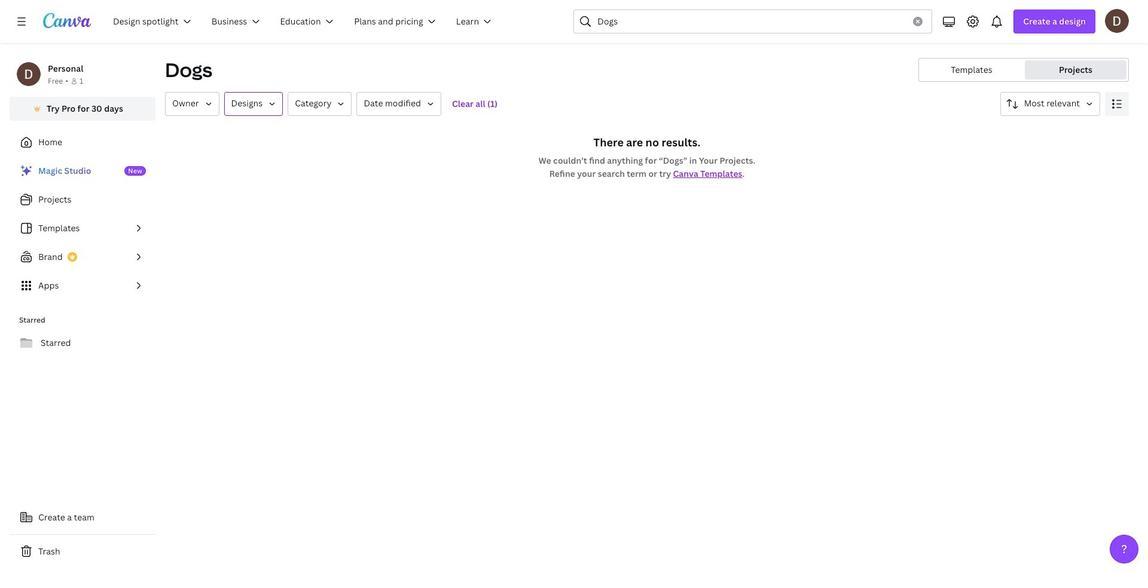 Task type: locate. For each thing, give the bounding box(es) containing it.
list
[[10, 159, 156, 298]]

top level navigation element
[[105, 10, 504, 33]]

None button
[[1000, 92, 1101, 116]]

Date modified button
[[357, 92, 441, 116]]

Category button
[[288, 92, 352, 116]]

None search field
[[574, 10, 933, 33]]



Task type: vqa. For each thing, say whether or not it's contained in the screenshot.
Projects button
yes



Task type: describe. For each thing, give the bounding box(es) containing it.
Projects button
[[1025, 60, 1127, 80]]

Search search field
[[598, 10, 906, 33]]

Type button
[[224, 92, 283, 116]]

dirk hardpeck image
[[1105, 9, 1129, 33]]

Templates button
[[921, 60, 1023, 80]]

Owner button
[[165, 92, 219, 116]]



